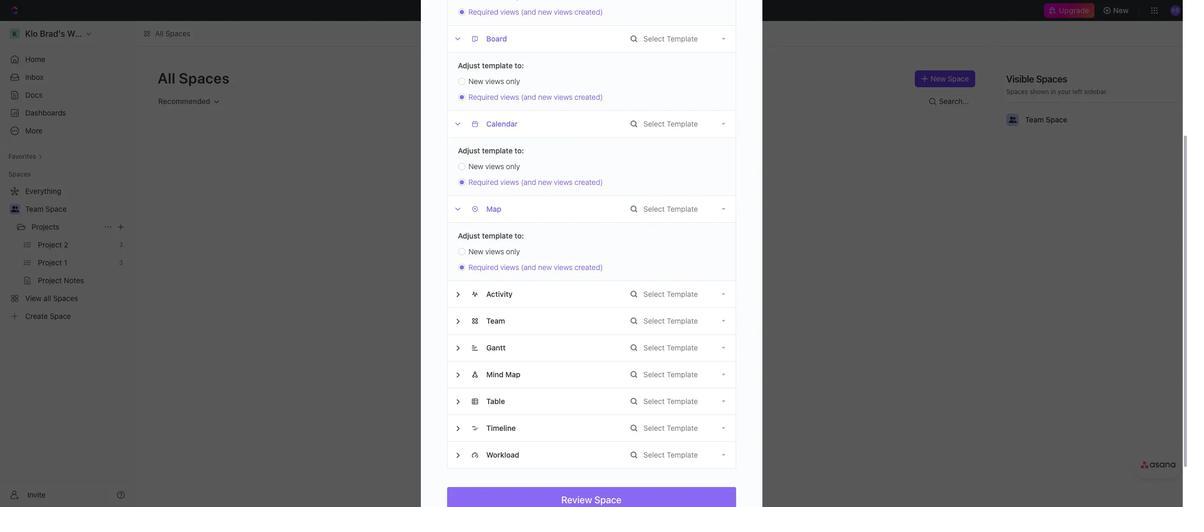 Task type: locate. For each thing, give the bounding box(es) containing it.
0 vertical spatial search...
[[570, 6, 600, 15]]

3 select template from the top
[[644, 205, 698, 213]]

8 template from the top
[[667, 397, 698, 406]]

7 template from the top
[[667, 370, 698, 379]]

select template for team
[[644, 317, 698, 325]]

required views (and new views created) up all spaces joined
[[469, 178, 603, 187]]

0 horizontal spatial team
[[25, 205, 44, 213]]

1 vertical spatial search...
[[940, 97, 969, 106]]

6 template from the top
[[667, 343, 698, 352]]

2 select template button from the top
[[631, 111, 736, 137]]

0 horizontal spatial user group image
[[11, 206, 19, 212]]

team space up projects
[[25, 205, 67, 213]]

upgrade
[[1060, 6, 1090, 15]]

2 vertical spatial team
[[487, 317, 505, 325]]

select template button
[[631, 26, 736, 52], [631, 111, 736, 137], [631, 196, 736, 222], [631, 281, 736, 308], [631, 308, 736, 334], [631, 335, 736, 361], [631, 362, 736, 388], [631, 389, 736, 415], [631, 415, 736, 442], [631, 442, 736, 468]]

1 vertical spatial search... button
[[925, 93, 976, 110]]

3 (and from the top
[[521, 178, 536, 187]]

1 required from the top
[[469, 7, 499, 16]]

7 select template button from the top
[[631, 362, 736, 388]]

select template button for table
[[631, 389, 736, 415]]

2 select from the top
[[644, 119, 665, 128]]

tree
[[4, 183, 129, 325]]

new button
[[1099, 2, 1136, 19]]

1 vertical spatial only
[[506, 162, 520, 171]]

2 vertical spatial adjust
[[458, 231, 480, 240]]

1 vertical spatial team
[[25, 205, 44, 213]]

new views only up activity
[[469, 247, 520, 256]]

1 to: from the top
[[515, 61, 524, 70]]

space
[[948, 74, 969, 83], [1046, 115, 1068, 124], [46, 205, 67, 213], [595, 495, 622, 506]]

2 vertical spatial only
[[506, 247, 520, 256]]

select for workload
[[644, 451, 665, 460]]

4 select template from the top
[[644, 290, 698, 299]]

mind
[[487, 370, 504, 379]]

0 vertical spatial adjust
[[458, 61, 480, 70]]

select for timeline
[[644, 424, 665, 433]]

select template button for mind map
[[631, 362, 736, 388]]

inbox
[[25, 73, 44, 81]]

new views only down board
[[469, 77, 520, 86]]

in
[[1051, 88, 1057, 96]]

template for gantt
[[667, 343, 698, 352]]

select template button for workload
[[631, 442, 736, 468]]

1 select template button from the top
[[631, 26, 736, 52]]

select for map
[[644, 205, 665, 213]]

required
[[469, 7, 499, 16], [469, 93, 499, 101], [469, 178, 499, 187], [469, 263, 499, 272]]

2 select template from the top
[[644, 119, 698, 128]]

1 vertical spatial team space
[[25, 205, 67, 213]]

9 select from the top
[[644, 424, 665, 433]]

spaces
[[166, 29, 190, 38], [179, 69, 230, 87], [1037, 74, 1068, 85], [1007, 88, 1029, 96], [8, 170, 31, 178], [551, 216, 572, 223]]

0 vertical spatial search... button
[[426, 3, 732, 18]]

9 select template button from the top
[[631, 415, 736, 442]]

team
[[1026, 115, 1044, 124], [25, 205, 44, 213], [487, 317, 505, 325]]

team space down the shown on the top of the page
[[1026, 115, 1068, 124]]

projects link
[[32, 219, 100, 236]]

1 vertical spatial adjust
[[458, 146, 480, 155]]

select template
[[644, 34, 698, 43], [644, 119, 698, 128], [644, 205, 698, 213], [644, 290, 698, 299], [644, 317, 698, 325], [644, 343, 698, 352], [644, 370, 698, 379], [644, 397, 698, 406], [644, 424, 698, 433], [644, 451, 698, 460]]

views
[[501, 7, 519, 16], [554, 7, 573, 16], [486, 77, 504, 86], [501, 93, 519, 101], [554, 93, 573, 101], [486, 162, 504, 171], [501, 178, 519, 187], [554, 178, 573, 187], [486, 247, 504, 256], [501, 263, 519, 272], [554, 263, 573, 272]]

9 template from the top
[[667, 424, 698, 433]]

7 select template from the top
[[644, 370, 698, 379]]

review space button
[[447, 487, 736, 507]]

template for map
[[667, 205, 698, 213]]

7 select from the top
[[644, 370, 665, 379]]

4 template from the top
[[667, 290, 698, 299]]

1 select template from the top
[[644, 34, 698, 43]]

to:
[[515, 61, 524, 70], [515, 146, 524, 155], [515, 231, 524, 240]]

6 select from the top
[[644, 343, 665, 352]]

required views (and new views created) up board
[[469, 7, 603, 16]]

2 vertical spatial template
[[482, 231, 513, 240]]

1 vertical spatial user group image
[[11, 206, 19, 212]]

search... button
[[426, 3, 732, 18], [925, 93, 976, 110]]

docs link
[[4, 87, 129, 104]]

search...
[[570, 6, 600, 15], [940, 97, 969, 106]]

favorites button
[[4, 150, 47, 163]]

1 new from the top
[[538, 7, 552, 16]]

required views (and new views created) up calendar
[[469, 93, 603, 101]]

home link
[[4, 51, 129, 68]]

sidebar navigation
[[0, 21, 134, 507]]

0 horizontal spatial map
[[487, 205, 502, 213]]

2 to: from the top
[[515, 146, 524, 155]]

8 select template from the top
[[644, 397, 698, 406]]

5 template from the top
[[667, 317, 698, 325]]

sidebar.
[[1085, 88, 1108, 96]]

3 adjust template to: from the top
[[458, 231, 524, 240]]

4 required views (and new views created) from the top
[[469, 263, 603, 272]]

0 vertical spatial new views only
[[469, 77, 520, 86]]

1 vertical spatial adjust template to:
[[458, 146, 524, 155]]

10 select template from the top
[[644, 451, 698, 460]]

visible
[[1007, 74, 1035, 85]]

select template button for board
[[631, 26, 736, 52]]

map
[[487, 205, 502, 213], [506, 370, 521, 379]]

new
[[538, 7, 552, 16], [538, 93, 552, 101], [538, 178, 552, 187], [538, 263, 552, 272]]

5 select from the top
[[644, 317, 665, 325]]

2 adjust from the top
[[458, 146, 480, 155]]

space inside review space button
[[595, 495, 622, 506]]

1 template from the top
[[667, 34, 698, 43]]

select for table
[[644, 397, 665, 406]]

tree containing team space
[[4, 183, 129, 325]]

2 new from the top
[[538, 93, 552, 101]]

all spaces joined
[[541, 216, 592, 223]]

0 horizontal spatial team space
[[25, 205, 67, 213]]

user group image inside tree
[[11, 206, 19, 212]]

mind map
[[487, 370, 521, 379]]

2 new views only from the top
[[469, 162, 520, 171]]

dashboards
[[25, 108, 66, 117]]

2 adjust template to: from the top
[[458, 146, 524, 155]]

10 select template button from the top
[[631, 442, 736, 468]]

1 horizontal spatial search... button
[[925, 93, 976, 110]]

adjust template to:
[[458, 61, 524, 70], [458, 146, 524, 155], [458, 231, 524, 240]]

1 vertical spatial to:
[[515, 146, 524, 155]]

3 template from the top
[[482, 231, 513, 240]]

select for activity
[[644, 290, 665, 299]]

select
[[644, 34, 665, 43], [644, 119, 665, 128], [644, 205, 665, 213], [644, 290, 665, 299], [644, 317, 665, 325], [644, 343, 665, 352], [644, 370, 665, 379], [644, 397, 665, 406], [644, 424, 665, 433], [644, 451, 665, 460]]

space inside 'team space' link
[[46, 205, 67, 213]]

new views only
[[469, 77, 520, 86], [469, 162, 520, 171], [469, 247, 520, 256]]

select for gantt
[[644, 343, 665, 352]]

0 horizontal spatial search...
[[570, 6, 600, 15]]

(and
[[521, 7, 536, 16], [521, 93, 536, 101], [521, 178, 536, 187], [521, 263, 536, 272]]

select for team
[[644, 317, 665, 325]]

1 horizontal spatial team space
[[1026, 115, 1068, 124]]

1 template from the top
[[482, 61, 513, 70]]

team up projects
[[25, 205, 44, 213]]

8 select template button from the top
[[631, 389, 736, 415]]

2 required views (and new views created) from the top
[[469, 93, 603, 101]]

template
[[667, 34, 698, 43], [667, 119, 698, 128], [667, 205, 698, 213], [667, 290, 698, 299], [667, 317, 698, 325], [667, 343, 698, 352], [667, 370, 698, 379], [667, 397, 698, 406], [667, 424, 698, 433], [667, 451, 698, 460]]

10 template from the top
[[667, 451, 698, 460]]

6 select template button from the top
[[631, 335, 736, 361]]

new space button
[[915, 70, 976, 87]]

0 vertical spatial adjust template to:
[[458, 61, 524, 70]]

template for table
[[667, 397, 698, 406]]

1 vertical spatial map
[[506, 370, 521, 379]]

required views (and new views created)
[[469, 7, 603, 16], [469, 93, 603, 101], [469, 178, 603, 187], [469, 263, 603, 272]]

projects
[[32, 222, 59, 231]]

1 horizontal spatial search...
[[940, 97, 969, 106]]

favorites
[[8, 152, 36, 160]]

inbox link
[[4, 69, 129, 86]]

select template for timeline
[[644, 424, 698, 433]]

left
[[1073, 88, 1083, 96]]

1 vertical spatial new views only
[[469, 162, 520, 171]]

new
[[1114, 6, 1129, 15], [931, 74, 946, 83], [469, 77, 484, 86], [469, 162, 484, 171], [469, 247, 484, 256]]

docs
[[25, 90, 43, 99]]

select template button for calendar
[[631, 111, 736, 137]]

2 vertical spatial new views only
[[469, 247, 520, 256]]

4 select from the top
[[644, 290, 665, 299]]

new views only down calendar
[[469, 162, 520, 171]]

tree inside sidebar navigation
[[4, 183, 129, 325]]

all spaces
[[155, 29, 190, 38], [158, 69, 230, 87]]

2 vertical spatial adjust template to:
[[458, 231, 524, 240]]

only up activity
[[506, 247, 520, 256]]

0 horizontal spatial search... button
[[426, 3, 732, 18]]

template for board
[[667, 34, 698, 43]]

2 template from the top
[[667, 119, 698, 128]]

template
[[482, 61, 513, 70], [482, 146, 513, 155], [482, 231, 513, 240]]

5 select template from the top
[[644, 317, 698, 325]]

0 vertical spatial team
[[1026, 115, 1044, 124]]

1 vertical spatial template
[[482, 146, 513, 155]]

3 new views only from the top
[[469, 247, 520, 256]]

created)
[[575, 7, 603, 16], [575, 93, 603, 101], [575, 178, 603, 187], [575, 263, 603, 272]]

0 vertical spatial user group image
[[1009, 117, 1017, 123]]

joined
[[574, 216, 592, 223]]

0 vertical spatial to:
[[515, 61, 524, 70]]

3 required views (and new views created) from the top
[[469, 178, 603, 187]]

4 select template button from the top
[[631, 281, 736, 308]]

workload
[[487, 451, 520, 460]]

select template button for team
[[631, 308, 736, 334]]

9 select template from the top
[[644, 424, 698, 433]]

1 vertical spatial all
[[158, 69, 176, 87]]

5 select template button from the top
[[631, 308, 736, 334]]

10 select from the top
[[644, 451, 665, 460]]

select for mind map
[[644, 370, 665, 379]]

3 template from the top
[[667, 205, 698, 213]]

shown
[[1030, 88, 1050, 96]]

all
[[155, 29, 164, 38], [158, 69, 176, 87], [541, 216, 549, 223]]

2 vertical spatial to:
[[515, 231, 524, 240]]

board
[[487, 34, 507, 43]]

team down the shown on the top of the page
[[1026, 115, 1044, 124]]

template for team
[[667, 317, 698, 325]]

3 select template button from the top
[[631, 196, 736, 222]]

adjust
[[458, 61, 480, 70], [458, 146, 480, 155], [458, 231, 480, 240]]

invite
[[27, 490, 46, 499]]

user group image
[[1009, 117, 1017, 123], [11, 206, 19, 212]]

0 vertical spatial map
[[487, 205, 502, 213]]

only
[[506, 77, 520, 86], [506, 162, 520, 171], [506, 247, 520, 256]]

2 horizontal spatial team
[[1026, 115, 1044, 124]]

8 select from the top
[[644, 397, 665, 406]]

only down calendar
[[506, 162, 520, 171]]

3 select from the top
[[644, 205, 665, 213]]

team up gantt in the bottom of the page
[[487, 317, 505, 325]]

0 vertical spatial only
[[506, 77, 520, 86]]

6 select template from the top
[[644, 343, 698, 352]]

3 adjust from the top
[[458, 231, 480, 240]]

required views (and new views created) up activity
[[469, 263, 603, 272]]

1 select from the top
[[644, 34, 665, 43]]

team space
[[1026, 115, 1068, 124], [25, 205, 67, 213]]

only up calendar
[[506, 77, 520, 86]]

0 vertical spatial template
[[482, 61, 513, 70]]



Task type: describe. For each thing, give the bounding box(es) containing it.
2 vertical spatial all
[[541, 216, 549, 223]]

select template button for activity
[[631, 281, 736, 308]]

1 horizontal spatial team
[[487, 317, 505, 325]]

0 vertical spatial team space
[[1026, 115, 1068, 124]]

select template button for timeline
[[631, 415, 736, 442]]

1 created) from the top
[[575, 7, 603, 16]]

3 to: from the top
[[515, 231, 524, 240]]

visible spaces spaces shown in your left sidebar.
[[1007, 74, 1108, 96]]

select template for table
[[644, 397, 698, 406]]

new space
[[931, 74, 969, 83]]

template for activity
[[667, 290, 698, 299]]

select template for mind map
[[644, 370, 698, 379]]

select template for map
[[644, 205, 698, 213]]

2 (and from the top
[[521, 93, 536, 101]]

calendar
[[487, 119, 518, 128]]

table
[[487, 397, 505, 406]]

3 new from the top
[[538, 178, 552, 187]]

select template button for gantt
[[631, 335, 736, 361]]

space inside the new space button
[[948, 74, 969, 83]]

1 vertical spatial all spaces
[[158, 69, 230, 87]]

select template for board
[[644, 34, 698, 43]]

select template for gantt
[[644, 343, 698, 352]]

template for mind map
[[667, 370, 698, 379]]

team inside tree
[[25, 205, 44, 213]]

template for calendar
[[667, 119, 698, 128]]

gantt
[[487, 343, 506, 352]]

select template for workload
[[644, 451, 698, 460]]

2 created) from the top
[[575, 93, 603, 101]]

1 only from the top
[[506, 77, 520, 86]]

search... for the top search... button
[[570, 6, 600, 15]]

4 (and from the top
[[521, 263, 536, 272]]

2 required from the top
[[469, 93, 499, 101]]

1 adjust from the top
[[458, 61, 480, 70]]

4 created) from the top
[[575, 263, 603, 272]]

select template button for map
[[631, 196, 736, 222]]

select template for activity
[[644, 290, 698, 299]]

team space inside tree
[[25, 205, 67, 213]]

search... for the right search... button
[[940, 97, 969, 106]]

1 required views (and new views created) from the top
[[469, 7, 603, 16]]

4 new from the top
[[538, 263, 552, 272]]

timeline
[[487, 424, 516, 433]]

0 vertical spatial all
[[155, 29, 164, 38]]

upgrade link
[[1045, 3, 1095, 18]]

your
[[1058, 88, 1071, 96]]

review
[[562, 495, 592, 506]]

1 (and from the top
[[521, 7, 536, 16]]

1 horizontal spatial user group image
[[1009, 117, 1017, 123]]

spaces inside sidebar navigation
[[8, 170, 31, 178]]

2 only from the top
[[506, 162, 520, 171]]

select for board
[[644, 34, 665, 43]]

template for timeline
[[667, 424, 698, 433]]

4 required from the top
[[469, 263, 499, 272]]

review space
[[562, 495, 622, 506]]

0 vertical spatial all spaces
[[155, 29, 190, 38]]

1 horizontal spatial map
[[506, 370, 521, 379]]

2 template from the top
[[482, 146, 513, 155]]

3 required from the top
[[469, 178, 499, 187]]

activity
[[487, 290, 513, 299]]

team space link
[[25, 201, 127, 218]]

1 new views only from the top
[[469, 77, 520, 86]]

template for workload
[[667, 451, 698, 460]]

3 only from the top
[[506, 247, 520, 256]]

1 adjust template to: from the top
[[458, 61, 524, 70]]

home
[[25, 55, 45, 64]]

select for calendar
[[644, 119, 665, 128]]

3 created) from the top
[[575, 178, 603, 187]]

select template for calendar
[[644, 119, 698, 128]]

dashboards link
[[4, 105, 129, 121]]



Task type: vqa. For each thing, say whether or not it's contained in the screenshot.
5th OPTION from left
no



